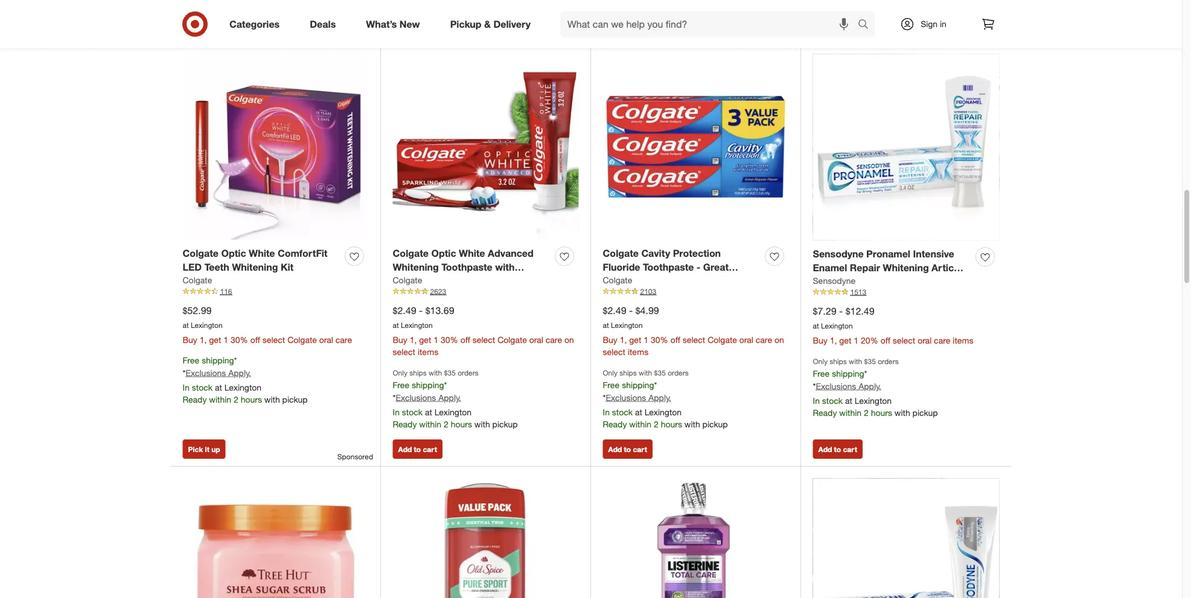Task type: vqa. For each thing, say whether or not it's contained in the screenshot.


Task type: describe. For each thing, give the bounding box(es) containing it.
cart for $4.99
[[633, 445, 647, 454]]

free for colgate optic white advanced whitening toothpaste with fluoride, 2% hydrogen peroxide - sparkling white - 3.2oz
[[393, 380, 409, 391]]

select inside $52.99 at lexington buy 1, get 1 30% off select colgate oral care
[[262, 335, 285, 345]]

whitening inside colgate optic white comfortfit led teeth whitening kit
[[232, 262, 278, 273]]

off for $2.49 - $4.99
[[671, 335, 680, 345]]

care inside the $2.49 - $13.69 at lexington buy 1, get 1 30% off select colgate oral care  on select items
[[546, 335, 562, 345]]

&
[[484, 18, 491, 30]]

colgate link for whitening
[[393, 275, 422, 287]]

$7.29 - $12.49 at lexington buy 1, get 1 20% off select oral care items
[[813, 306, 973, 346]]

hours for colgate optic white advanced whitening toothpaste with fluoride, 2% hydrogen peroxide - sparkling white - 3.2oz
[[451, 419, 472, 430]]

exclusions apply. link for lexington
[[186, 368, 251, 378]]

pickup for colgate cavity protection fluoride toothpaste - great regular flavor
[[702, 419, 728, 430]]

lexington inside $2.49 - $4.99 at lexington buy 1, get 1 30% off select colgate oral care  on select items
[[611, 321, 643, 330]]

white for comfortfit
[[249, 248, 275, 260]]

sensodyne link
[[813, 275, 856, 287]]

2 for colgate optic white advanced whitening toothpaste with fluoride, 2% hydrogen peroxide - sparkling white - 3.2oz
[[444, 419, 448, 430]]

items for colgate cavity protection fluoride toothpaste - great regular flavor
[[628, 347, 648, 357]]

get for $7.29 - $12.49
[[839, 335, 852, 346]]

care inside $52.99 at lexington buy 1, get 1 30% off select colgate oral care
[[336, 335, 352, 345]]

in for sensodyne pronamel intensive enamel repair whitening artic breeze - 3.4oz
[[813, 396, 820, 406]]

What can we help you find? suggestions appear below search field
[[560, 11, 861, 37]]

apply. for colgate optic white advanced whitening toothpaste with fluoride, 2% hydrogen peroxide - sparkling white - 3.2oz
[[438, 393, 461, 403]]

sign in
[[921, 19, 947, 29]]

colgate optic white advanced whitening toothpaste with fluoride, 2% hydrogen peroxide - sparkling white - 3.2oz link
[[393, 247, 550, 301]]

hours for colgate cavity protection fluoride toothpaste - great regular flavor
[[661, 419, 682, 430]]

add to cart button for $4.99
[[603, 440, 653, 459]]

buy for $7.29 - $12.49
[[813, 335, 828, 346]]

colgate inside $52.99 at lexington buy 1, get 1 30% off select colgate oral care
[[287, 335, 317, 345]]

pronamel
[[866, 248, 910, 260]]

$7.29
[[813, 306, 836, 317]]

cavity
[[641, 248, 670, 260]]

1 horizontal spatial sponsored
[[975, 23, 1011, 32]]

orders for $2.49 - $4.99
[[668, 369, 689, 378]]

oral inside $7.29 - $12.49 at lexington buy 1, get 1 20% off select oral care items
[[918, 335, 932, 346]]

buy for $2.49 - $4.99
[[603, 335, 618, 345]]

flavor
[[641, 275, 670, 287]]

colgate link for led
[[183, 275, 212, 287]]

to for $4.99
[[624, 445, 631, 454]]

within for colgate cavity protection fluoride toothpaste - great regular flavor
[[629, 419, 651, 430]]

colgate inside $2.49 - $4.99 at lexington buy 1, get 1 30% off select colgate oral care  on select items
[[708, 335, 737, 345]]

$35 for $13.69
[[444, 369, 456, 378]]

- right the peroxide
[[543, 275, 547, 287]]

toothpaste inside colgate cavity protection fluoride toothpaste - great regular flavor
[[643, 262, 694, 273]]

deals
[[310, 18, 336, 30]]

items inside $7.29 - $12.49 at lexington buy 1, get 1 20% off select oral care items
[[953, 335, 973, 346]]

lexington inside $7.29 - $12.49 at lexington buy 1, get 1 20% off select oral care items
[[821, 322, 853, 331]]

$52.99
[[183, 305, 212, 317]]

categories link
[[219, 11, 295, 37]]

at inside $52.99 at lexington buy 1, get 1 30% off select colgate oral care
[[183, 321, 189, 330]]

advertisement region
[[171, 0, 1011, 22]]

fluoride,
[[393, 275, 433, 287]]

shipping inside free shipping * * exclusions apply. in stock at  lexington ready within 2 hours with pickup
[[202, 355, 234, 366]]

search button
[[852, 11, 881, 40]]

30% inside $52.99 at lexington buy 1, get 1 30% off select colgate oral care
[[231, 335, 248, 345]]

116 link
[[183, 287, 369, 297]]

pick it up button
[[183, 440, 226, 459]]

select inside $7.29 - $12.49 at lexington buy 1, get 1 20% off select oral care items
[[893, 335, 915, 346]]

at inside $2.49 - $4.99 at lexington buy 1, get 1 30% off select colgate oral care  on select items
[[603, 321, 609, 330]]

shipping for colgate optic white advanced whitening toothpaste with fluoride, 2% hydrogen peroxide - sparkling white - 3.2oz
[[412, 380, 444, 391]]

add to cart for $4.99
[[608, 445, 647, 454]]

care inside $2.49 - $4.99 at lexington buy 1, get 1 30% off select colgate oral care  on select items
[[756, 335, 772, 345]]

artic
[[932, 262, 954, 274]]

cart for $13.69
[[423, 445, 437, 454]]

1, for $7.29 - $12.49
[[830, 335, 837, 346]]

to for $13.69
[[414, 445, 421, 454]]

repair
[[850, 262, 880, 274]]

in
[[940, 19, 947, 29]]

protection
[[673, 248, 721, 260]]

within for colgate optic white advanced whitening toothpaste with fluoride, 2% hydrogen peroxide - sparkling white - 3.2oz
[[419, 419, 441, 430]]

get for $2.49 - $4.99
[[629, 335, 641, 345]]

pickup & delivery link
[[440, 11, 546, 37]]

stock for colgate cavity protection fluoride toothpaste - great regular flavor
[[612, 407, 633, 418]]

optic for teeth
[[221, 248, 246, 260]]

add to cart button for $13.69
[[393, 440, 442, 459]]

colgate optic white comfortfit led teeth whitening kit
[[183, 248, 328, 273]]

intensive
[[913, 248, 954, 260]]

ready for sensodyne pronamel intensive enamel repair whitening artic breeze - 3.4oz
[[813, 408, 837, 418]]

colgate cavity protection fluoride toothpaste - great regular flavor
[[603, 248, 729, 287]]

buy for $2.49 - $13.69
[[393, 335, 407, 345]]

only ships with $35 orders free shipping * * exclusions apply. in stock at  lexington ready within 2 hours with pickup for $2.49 - $4.99
[[603, 369, 728, 430]]

pick it up
[[188, 445, 220, 454]]

3.2oz
[[475, 289, 499, 301]]

20%
[[861, 335, 878, 346]]

breeze
[[813, 276, 845, 288]]

hydrogen
[[453, 275, 497, 287]]

great
[[703, 262, 729, 273]]

1 for $2.49 - $13.69
[[434, 335, 438, 345]]

teeth
[[204, 262, 229, 273]]

$13.69
[[425, 305, 454, 317]]

peroxide
[[500, 275, 540, 287]]

free inside free shipping * * exclusions apply. in stock at  lexington ready within 2 hours with pickup
[[183, 355, 199, 366]]

add for $7.29 - $12.49
[[818, 445, 832, 454]]

colgate link for toothpaste
[[603, 275, 632, 287]]

in inside free shipping * * exclusions apply. in stock at  lexington ready within 2 hours with pickup
[[183, 382, 190, 393]]

buy inside $52.99 at lexington buy 1, get 1 30% off select colgate oral care
[[183, 335, 197, 345]]

sensodyne for sensodyne pronamel intensive enamel repair whitening artic breeze - 3.4oz
[[813, 248, 864, 260]]

exclusions apply. link for $12.49
[[816, 381, 881, 392]]

- down hydrogen
[[468, 289, 472, 301]]

3.4oz
[[854, 276, 878, 288]]

shipping for sensodyne pronamel intensive enamel repair whitening artic breeze - 3.4oz
[[832, 369, 864, 379]]

colgate cavity protection fluoride toothpaste - great regular flavor link
[[603, 247, 760, 287]]

exclusions apply. link for $13.69
[[396, 393, 461, 403]]

sensodyne pronamel intensive enamel repair whitening artic breeze - 3.4oz link
[[813, 248, 971, 288]]

2 for sensodyne pronamel intensive enamel repair whitening artic breeze - 3.4oz
[[864, 408, 869, 418]]

white for advanced
[[459, 248, 485, 260]]

stock for sensodyne pronamel intensive enamel repair whitening artic breeze - 3.4oz
[[822, 396, 843, 406]]

apply. inside free shipping * * exclusions apply. in stock at  lexington ready within 2 hours with pickup
[[228, 368, 251, 378]]

fluoride
[[603, 262, 640, 273]]

in for colgate cavity protection fluoride toothpaste - great regular flavor
[[603, 407, 610, 418]]

pickup
[[450, 18, 481, 30]]

what's
[[366, 18, 397, 30]]

116
[[220, 287, 232, 296]]

what's new link
[[356, 11, 435, 37]]

led
[[183, 262, 202, 273]]

within inside free shipping * * exclusions apply. in stock at  lexington ready within 2 hours with pickup
[[209, 394, 231, 405]]

to for $12.49
[[834, 445, 841, 454]]

$35 for $4.99
[[654, 369, 666, 378]]

oral inside $52.99 at lexington buy 1, get 1 30% off select colgate oral care
[[319, 335, 333, 345]]

- inside $7.29 - $12.49 at lexington buy 1, get 1 20% off select oral care items
[[839, 306, 843, 317]]

pickup for colgate optic white advanced whitening toothpaste with fluoride, 2% hydrogen peroxide - sparkling white - 3.2oz
[[492, 419, 518, 430]]

add for $2.49 - $13.69
[[398, 445, 412, 454]]

stock for colgate optic white advanced whitening toothpaste with fluoride, 2% hydrogen peroxide - sparkling white - 3.2oz
[[402, 407, 423, 418]]

get inside $52.99 at lexington buy 1, get 1 30% off select colgate oral care
[[209, 335, 221, 345]]

apply. for colgate cavity protection fluoride toothpaste - great regular flavor
[[649, 393, 671, 403]]

exclusions inside free shipping * * exclusions apply. in stock at  lexington ready within 2 hours with pickup
[[186, 368, 226, 378]]

sign
[[921, 19, 938, 29]]

1, for $2.49 - $4.99
[[620, 335, 627, 345]]

it
[[205, 445, 209, 454]]

in for colgate optic white advanced whitening toothpaste with fluoride, 2% hydrogen peroxide - sparkling white - 3.2oz
[[393, 407, 400, 418]]

pickup & delivery
[[450, 18, 531, 30]]

regular
[[603, 275, 639, 287]]

free shipping * * exclusions apply. in stock at  lexington ready within 2 hours with pickup
[[183, 355, 308, 405]]

- inside colgate cavity protection fluoride toothpaste - great regular flavor
[[697, 262, 701, 273]]

ready inside free shipping * * exclusions apply. in stock at  lexington ready within 2 hours with pickup
[[183, 394, 207, 405]]

sign in link
[[890, 11, 965, 37]]

off inside $52.99 at lexington buy 1, get 1 30% off select colgate oral care
[[250, 335, 260, 345]]



Task type: locate. For each thing, give the bounding box(es) containing it.
oral inside the $2.49 - $13.69 at lexington buy 1, get 1 30% off select colgate oral care  on select items
[[529, 335, 543, 345]]

whitening up fluoride,
[[393, 262, 439, 273]]

1 colgate link from the left
[[183, 275, 212, 287]]

1 add from the left
[[398, 445, 412, 454]]

in
[[183, 382, 190, 393], [813, 396, 820, 406], [393, 407, 400, 418], [603, 407, 610, 418]]

pickup for sensodyne pronamel intensive enamel repair whitening artic breeze - 3.4oz
[[913, 408, 938, 418]]

on inside $2.49 - $4.99 at lexington buy 1, get 1 30% off select colgate oral care  on select items
[[775, 335, 784, 345]]

toothpaste up hydrogen
[[441, 262, 492, 273]]

0 horizontal spatial optic
[[221, 248, 246, 260]]

kit
[[281, 262, 294, 273]]

$2.49 down sparkling
[[393, 305, 416, 317]]

0 horizontal spatial items
[[418, 347, 438, 357]]

2 to from the left
[[624, 445, 631, 454]]

$52.99 at lexington buy 1, get 1 30% off select colgate oral care
[[183, 305, 352, 345]]

colgate optic white comfortfit led teeth whitening kit link
[[183, 247, 340, 275]]

1 horizontal spatial to
[[624, 445, 631, 454]]

tree hut moroccan rose shea sugar body scrub - 18oz image
[[183, 479, 369, 599], [183, 479, 369, 599]]

- down protection
[[697, 262, 701, 273]]

30% inside $2.49 - $4.99 at lexington buy 1, get 1 30% off select colgate oral care  on select items
[[651, 335, 668, 345]]

buy down $7.29
[[813, 335, 828, 346]]

0 horizontal spatial to
[[414, 445, 421, 454]]

sensodyne inside "sensodyne pronamel intensive enamel repair whitening artic breeze - 3.4oz"
[[813, 248, 864, 260]]

ready for colgate optic white advanced whitening toothpaste with fluoride, 2% hydrogen peroxide - sparkling white - 3.2oz
[[393, 419, 417, 430]]

0 horizontal spatial whitening
[[232, 262, 278, 273]]

get inside $2.49 - $4.99 at lexington buy 1, get 1 30% off select colgate oral care  on select items
[[629, 335, 641, 345]]

1 vertical spatial sponsored
[[337, 453, 373, 462]]

with inside colgate optic white advanced whitening toothpaste with fluoride, 2% hydrogen peroxide - sparkling white - 3.2oz
[[495, 262, 515, 273]]

sensodyne down the 'enamel'
[[813, 276, 856, 286]]

1, down $52.99 on the bottom left of the page
[[200, 335, 207, 345]]

1 add to cart from the left
[[398, 445, 437, 454]]

1 add to cart button from the left
[[393, 440, 442, 459]]

ships for $12.49
[[830, 357, 847, 366]]

old spice high endurance aluminum free deodorant for men with 48 hour protection, pure sport scent - 3oz/2ct image
[[393, 479, 579, 599], [393, 479, 579, 599]]

stock inside free shipping * * exclusions apply. in stock at  lexington ready within 2 hours with pickup
[[192, 382, 213, 393]]

on for colgate cavity protection fluoride toothpaste - great regular flavor
[[775, 335, 784, 345]]

items inside $2.49 - $4.99 at lexington buy 1, get 1 30% off select colgate oral care  on select items
[[628, 347, 648, 357]]

$2.49 inside $2.49 - $4.99 at lexington buy 1, get 1 30% off select colgate oral care  on select items
[[603, 305, 626, 317]]

ships for $13.69
[[409, 369, 427, 378]]

ready
[[183, 394, 207, 405], [813, 408, 837, 418], [393, 419, 417, 430], [603, 419, 627, 430]]

white up 116 link
[[249, 248, 275, 260]]

2 colgate link from the left
[[393, 275, 422, 287]]

colgate inside colgate optic white advanced whitening toothpaste with fluoride, 2% hydrogen peroxide - sparkling white - 3.2oz
[[393, 248, 429, 260]]

- down sparkling
[[419, 305, 423, 317]]

30%
[[231, 335, 248, 345], [441, 335, 458, 345], [651, 335, 668, 345]]

0 horizontal spatial toothpaste
[[441, 262, 492, 273]]

hours for sensodyne pronamel intensive enamel repair whitening artic breeze - 3.4oz
[[871, 408, 892, 418]]

orders for $2.49 - $13.69
[[458, 369, 479, 378]]

0 vertical spatial sensodyne
[[813, 248, 864, 260]]

30% inside the $2.49 - $13.69 at lexington buy 1, get 1 30% off select colgate oral care  on select items
[[441, 335, 458, 345]]

colgate up sparkling
[[393, 275, 422, 286]]

*
[[234, 355, 237, 366], [183, 368, 186, 378], [864, 369, 867, 379], [444, 380, 447, 391], [654, 380, 657, 391], [813, 381, 816, 392], [393, 393, 396, 403], [603, 393, 606, 403]]

2
[[234, 394, 238, 405], [864, 408, 869, 418], [444, 419, 448, 430], [654, 419, 659, 430]]

1 to from the left
[[414, 445, 421, 454]]

exclusions apply. link for $4.99
[[606, 393, 671, 403]]

0 horizontal spatial add to cart button
[[393, 440, 442, 459]]

optic inside colgate optic white advanced whitening toothpaste with fluoride, 2% hydrogen peroxide - sparkling white - 3.2oz
[[431, 248, 456, 260]]

0 horizontal spatial colgate link
[[183, 275, 212, 287]]

listerine total care fresh mint anticavity mouthwash for bad breath and enamel strength image
[[603, 479, 789, 599], [603, 479, 789, 599]]

2 toothpaste from the left
[[643, 262, 694, 273]]

30% for $2.49 - $4.99
[[651, 335, 668, 345]]

1, down $7.29
[[830, 335, 837, 346]]

at inside free shipping * * exclusions apply. in stock at  lexington ready within 2 hours with pickup
[[215, 382, 222, 393]]

0 horizontal spatial on
[[564, 335, 574, 345]]

free for colgate cavity protection fluoride toothpaste - great regular flavor
[[603, 380, 620, 391]]

2 add to cart from the left
[[608, 445, 647, 454]]

lexington inside the $2.49 - $13.69 at lexington buy 1, get 1 30% off select colgate oral care  on select items
[[401, 321, 433, 330]]

white up hydrogen
[[459, 248, 485, 260]]

add to cart for $12.49
[[818, 445, 857, 454]]

2 horizontal spatial only ships with $35 orders free shipping * * exclusions apply. in stock at  lexington ready within 2 hours with pickup
[[813, 357, 938, 418]]

optic for toothpaste
[[431, 248, 456, 260]]

colgate link up sparkling
[[393, 275, 422, 287]]

2 optic from the left
[[431, 248, 456, 260]]

off inside $2.49 - $4.99 at lexington buy 1, get 1 30% off select colgate oral care  on select items
[[671, 335, 680, 345]]

2 horizontal spatial orders
[[878, 357, 899, 366]]

colgate up fluoride,
[[393, 248, 429, 260]]

colgate down led
[[183, 275, 212, 286]]

buy down $52.99 on the bottom left of the page
[[183, 335, 197, 345]]

optic
[[221, 248, 246, 260], [431, 248, 456, 260]]

sensodyne
[[813, 248, 864, 260], [813, 276, 856, 286]]

1 horizontal spatial items
[[628, 347, 648, 357]]

colgate down 2103 link
[[708, 335, 737, 345]]

cart
[[423, 445, 437, 454], [633, 445, 647, 454], [843, 445, 857, 454]]

up
[[211, 445, 220, 454]]

orders down $2.49 - $4.99 at lexington buy 1, get 1 30% off select colgate oral care  on select items at the bottom right of the page
[[668, 369, 689, 378]]

only for $7.29 - $12.49
[[813, 357, 828, 366]]

1, for $2.49 - $13.69
[[410, 335, 417, 345]]

optic up teeth
[[221, 248, 246, 260]]

1, inside the $2.49 - $13.69 at lexington buy 1, get 1 30% off select colgate oral care  on select items
[[410, 335, 417, 345]]

colgate
[[183, 248, 219, 260], [393, 248, 429, 260], [603, 248, 639, 260], [183, 275, 212, 286], [393, 275, 422, 286], [603, 275, 632, 286], [287, 335, 317, 345], [498, 335, 527, 345], [708, 335, 737, 345]]

30% for $2.49 - $13.69
[[441, 335, 458, 345]]

pick
[[188, 445, 203, 454]]

buy inside $2.49 - $4.99 at lexington buy 1, get 1 30% off select colgate oral care  on select items
[[603, 335, 618, 345]]

$35
[[864, 357, 876, 366], [444, 369, 456, 378], [654, 369, 666, 378]]

1 horizontal spatial only
[[603, 369, 618, 378]]

30% down $4.99
[[651, 335, 668, 345]]

optic inside colgate optic white comfortfit led teeth whitening kit
[[221, 248, 246, 260]]

colgate down 3.2oz
[[498, 335, 527, 345]]

1 vertical spatial sensodyne
[[813, 276, 856, 286]]

1 inside $7.29 - $12.49 at lexington buy 1, get 1 20% off select oral care items
[[854, 335, 859, 346]]

get down $4.99
[[629, 335, 641, 345]]

2623 link
[[393, 287, 579, 297]]

get inside $7.29 - $12.49 at lexington buy 1, get 1 20% off select oral care items
[[839, 335, 852, 346]]

2 horizontal spatial colgate link
[[603, 275, 632, 287]]

within
[[209, 394, 231, 405], [839, 408, 862, 418], [419, 419, 441, 430], [629, 419, 651, 430]]

2 inside free shipping * * exclusions apply. in stock at  lexington ready within 2 hours with pickup
[[234, 394, 238, 405]]

0 horizontal spatial cart
[[423, 445, 437, 454]]

1 horizontal spatial add to cart
[[608, 445, 647, 454]]

2 horizontal spatial ships
[[830, 357, 847, 366]]

white
[[249, 248, 275, 260], [459, 248, 485, 260], [439, 289, 465, 301]]

$35 down 20%
[[864, 357, 876, 366]]

1 optic from the left
[[221, 248, 246, 260]]

1, inside $7.29 - $12.49 at lexington buy 1, get 1 20% off select oral care items
[[830, 335, 837, 346]]

orders down the $2.49 - $13.69 at lexington buy 1, get 1 30% off select colgate oral care  on select items
[[458, 369, 479, 378]]

- inside $2.49 - $4.99 at lexington buy 1, get 1 30% off select colgate oral care  on select items
[[629, 305, 633, 317]]

orders for $7.29 - $12.49
[[878, 357, 899, 366]]

get down $13.69
[[419, 335, 431, 345]]

1 horizontal spatial add to cart button
[[603, 440, 653, 459]]

buy down sparkling
[[393, 335, 407, 345]]

only ships with $35 orders free shipping * * exclusions apply. in stock at  lexington ready within 2 hours with pickup for $7.29 - $12.49
[[813, 357, 938, 418]]

items
[[953, 335, 973, 346], [418, 347, 438, 357], [628, 347, 648, 357]]

off down 2103 link
[[671, 335, 680, 345]]

3 to from the left
[[834, 445, 841, 454]]

2 horizontal spatial to
[[834, 445, 841, 454]]

1 for $7.29 - $12.49
[[854, 335, 859, 346]]

only
[[813, 357, 828, 366], [393, 369, 407, 378], [603, 369, 618, 378]]

off for $2.49 - $13.69
[[460, 335, 470, 345]]

1 30% from the left
[[231, 335, 248, 345]]

1, down regular at the right of page
[[620, 335, 627, 345]]

buy inside the $2.49 - $13.69 at lexington buy 1, get 1 30% off select colgate oral care  on select items
[[393, 335, 407, 345]]

hours inside free shipping * * exclusions apply. in stock at  lexington ready within 2 hours with pickup
[[241, 394, 262, 405]]

off up free shipping * * exclusions apply. in stock at  lexington ready within 2 hours with pickup
[[250, 335, 260, 345]]

add to cart
[[398, 445, 437, 454], [608, 445, 647, 454], [818, 445, 857, 454]]

oral inside $2.49 - $4.99 at lexington buy 1, get 1 30% off select colgate oral care  on select items
[[739, 335, 753, 345]]

$2.49 inside the $2.49 - $13.69 at lexington buy 1, get 1 30% off select colgate oral care  on select items
[[393, 305, 416, 317]]

2 horizontal spatial cart
[[843, 445, 857, 454]]

sensodyne up the 'enamel'
[[813, 248, 864, 260]]

shipping for colgate cavity protection fluoride toothpaste - great regular flavor
[[622, 380, 654, 391]]

0 horizontal spatial ships
[[409, 369, 427, 378]]

1 horizontal spatial on
[[775, 335, 784, 345]]

- left $4.99
[[629, 305, 633, 317]]

orders down 20%
[[878, 357, 899, 366]]

get down $52.99 on the bottom left of the page
[[209, 335, 221, 345]]

colgate inside colgate cavity protection fluoride toothpaste - great regular flavor
[[603, 248, 639, 260]]

only ships with $35 orders free shipping * * exclusions apply. in stock at  lexington ready within 2 hours with pickup
[[813, 357, 938, 418], [393, 369, 518, 430], [603, 369, 728, 430]]

with
[[495, 262, 515, 273], [849, 357, 862, 366], [429, 369, 442, 378], [639, 369, 652, 378], [264, 394, 280, 405], [895, 408, 910, 418], [474, 419, 490, 430], [685, 419, 700, 430]]

0 horizontal spatial only
[[393, 369, 407, 378]]

0 horizontal spatial $35
[[444, 369, 456, 378]]

0 vertical spatial sponsored
[[975, 23, 1011, 32]]

2 sensodyne from the top
[[813, 276, 856, 286]]

2 horizontal spatial items
[[953, 335, 973, 346]]

items inside the $2.49 - $13.69 at lexington buy 1, get 1 30% off select colgate oral care  on select items
[[418, 347, 438, 357]]

1 $2.49 from the left
[[393, 305, 416, 317]]

2 add from the left
[[608, 445, 622, 454]]

0 horizontal spatial add to cart
[[398, 445, 437, 454]]

free for sensodyne pronamel intensive enamel repair whitening artic breeze - 3.4oz
[[813, 369, 830, 379]]

sparkling
[[393, 289, 437, 301]]

$35 for $12.49
[[864, 357, 876, 366]]

2%
[[435, 275, 450, 287]]

advanced
[[488, 248, 534, 260]]

$2.49
[[393, 305, 416, 317], [603, 305, 626, 317]]

1 left 20%
[[854, 335, 859, 346]]

exclusions for sensodyne pronamel intensive enamel repair whitening artic breeze - 3.4oz
[[816, 381, 856, 392]]

lexington inside $52.99 at lexington buy 1, get 1 30% off select colgate oral care
[[191, 321, 223, 330]]

buy
[[183, 335, 197, 345], [393, 335, 407, 345], [603, 335, 618, 345], [813, 335, 828, 346]]

$2.49 - $13.69 at lexington buy 1, get 1 30% off select colgate oral care  on select items
[[393, 305, 574, 357]]

2 horizontal spatial add
[[818, 445, 832, 454]]

2 horizontal spatial add to cart button
[[813, 440, 863, 459]]

- inside "sensodyne pronamel intensive enamel repair whitening artic breeze - 3.4oz"
[[848, 276, 851, 288]]

3 add to cart button from the left
[[813, 440, 863, 459]]

-
[[697, 262, 701, 273], [543, 275, 547, 287], [848, 276, 851, 288], [468, 289, 472, 301], [419, 305, 423, 317], [629, 305, 633, 317], [839, 306, 843, 317]]

on for colgate optic white advanced whitening toothpaste with fluoride, 2% hydrogen peroxide - sparkling white - 3.2oz
[[564, 335, 574, 345]]

1 sensodyne from the top
[[813, 248, 864, 260]]

2103 link
[[603, 287, 789, 297]]

exclusions apply. link
[[186, 368, 251, 378], [816, 381, 881, 392], [396, 393, 461, 403], [606, 393, 671, 403]]

comfortfit
[[278, 248, 328, 260]]

get left 20%
[[839, 335, 852, 346]]

buy down regular at the right of page
[[603, 335, 618, 345]]

whitening up 116 link
[[232, 262, 278, 273]]

at inside the $2.49 - $13.69 at lexington buy 1, get 1 30% off select colgate oral care  on select items
[[393, 321, 399, 330]]

off for $7.29 - $12.49
[[881, 335, 890, 346]]

shipping
[[202, 355, 234, 366], [832, 369, 864, 379], [412, 380, 444, 391], [622, 380, 654, 391]]

apply.
[[228, 368, 251, 378], [859, 381, 881, 392], [438, 393, 461, 403], [649, 393, 671, 403]]

- left 3.4oz
[[848, 276, 851, 288]]

$2.49 for $2.49 - $4.99
[[603, 305, 626, 317]]

0 horizontal spatial sponsored
[[337, 453, 373, 462]]

white inside colgate optic white comfortfit led teeth whitening kit
[[249, 248, 275, 260]]

whitening inside "sensodyne pronamel intensive enamel repair whitening artic breeze - 3.4oz"
[[883, 262, 929, 274]]

stock
[[192, 382, 213, 393], [822, 396, 843, 406], [402, 407, 423, 418], [612, 407, 633, 418]]

1 horizontal spatial $2.49
[[603, 305, 626, 317]]

1 cart from the left
[[423, 445, 437, 454]]

oral
[[319, 335, 333, 345], [529, 335, 543, 345], [739, 335, 753, 345], [918, 335, 932, 346]]

0 horizontal spatial only ships with $35 orders free shipping * * exclusions apply. in stock at  lexington ready within 2 hours with pickup
[[393, 369, 518, 430]]

1 horizontal spatial ships
[[620, 369, 637, 378]]

1 down $13.69
[[434, 335, 438, 345]]

add to cart for $13.69
[[398, 445, 437, 454]]

sponsored
[[975, 23, 1011, 32], [337, 453, 373, 462]]

colgate optic white advanced whitening toothpaste with fluoride, 2% hydrogen peroxide - sparkling white - 3.2oz image
[[393, 54, 579, 240], [393, 54, 579, 240]]

within for sensodyne pronamel intensive enamel repair whitening artic breeze - 3.4oz
[[839, 408, 862, 418]]

$12.49
[[846, 306, 875, 317]]

1 horizontal spatial whitening
[[393, 262, 439, 273]]

1 horizontal spatial only ships with $35 orders free shipping * * exclusions apply. in stock at  lexington ready within 2 hours with pickup
[[603, 369, 728, 430]]

with inside free shipping * * exclusions apply. in stock at  lexington ready within 2 hours with pickup
[[264, 394, 280, 405]]

get for $2.49 - $13.69
[[419, 335, 431, 345]]

colgate link down led
[[183, 275, 212, 287]]

optic up 2% at top left
[[431, 248, 456, 260]]

select
[[262, 335, 285, 345], [473, 335, 495, 345], [683, 335, 705, 345], [893, 335, 915, 346], [393, 347, 415, 357], [603, 347, 625, 357]]

orders
[[878, 357, 899, 366], [458, 369, 479, 378], [668, 369, 689, 378]]

lexington inside free shipping * * exclusions apply. in stock at  lexington ready within 2 hours with pickup
[[224, 382, 261, 393]]

categories
[[229, 18, 280, 30]]

2 horizontal spatial only
[[813, 357, 828, 366]]

what's new
[[366, 18, 420, 30]]

$2.49 down regular at the right of page
[[603, 305, 626, 317]]

delivery
[[493, 18, 531, 30]]

0 horizontal spatial add
[[398, 445, 412, 454]]

2 cart from the left
[[633, 445, 647, 454]]

whitening down pronamel
[[883, 262, 929, 274]]

colgate optic white advanced whitening toothpaste with fluoride, 2% hydrogen peroxide - sparkling white - 3.2oz
[[393, 248, 547, 301]]

add
[[398, 445, 412, 454], [608, 445, 622, 454], [818, 445, 832, 454]]

1 down $4.99
[[644, 335, 648, 345]]

off right 20%
[[881, 335, 890, 346]]

sensodyne pronamel intensive enamel repair whitening artic breeze - 3.4oz image
[[813, 54, 999, 241], [813, 54, 999, 241]]

1 toothpaste from the left
[[441, 262, 492, 273]]

1 up free shipping * * exclusions apply. in stock at  lexington ready within 2 hours with pickup
[[224, 335, 228, 345]]

white down 2% at top left
[[439, 289, 465, 301]]

care inside $7.29 - $12.49 at lexington buy 1, get 1 20% off select oral care items
[[934, 335, 950, 346]]

1513 link
[[813, 287, 999, 298]]

3 colgate link from the left
[[603, 275, 632, 287]]

1 horizontal spatial orders
[[668, 369, 689, 378]]

30% down $13.69
[[441, 335, 458, 345]]

off down the "2623" link
[[460, 335, 470, 345]]

2 horizontal spatial $35
[[864, 357, 876, 366]]

sensodyne for sensodyne
[[813, 276, 856, 286]]

toothpaste inside colgate optic white advanced whitening toothpaste with fluoride, 2% hydrogen peroxide - sparkling white - 3.2oz
[[441, 262, 492, 273]]

whitening inside colgate optic white advanced whitening toothpaste with fluoride, 2% hydrogen peroxide - sparkling white - 3.2oz
[[393, 262, 439, 273]]

3 add to cart from the left
[[818, 445, 857, 454]]

- right $7.29
[[839, 306, 843, 317]]

colgate link down "fluoride"
[[603, 275, 632, 287]]

only ships with $35 orders free shipping * * exclusions apply. in stock at  lexington ready within 2 hours with pickup for $2.49 - $13.69
[[393, 369, 518, 430]]

$35 down the $2.49 - $13.69 at lexington buy 1, get 1 30% off select colgate oral care  on select items
[[444, 369, 456, 378]]

colgate cavity protection fluoride toothpaste - great regular flavor image
[[603, 54, 789, 240], [603, 54, 789, 240]]

2 horizontal spatial add to cart
[[818, 445, 857, 454]]

30% up free shipping * * exclusions apply. in stock at  lexington ready within 2 hours with pickup
[[231, 335, 248, 345]]

colgate down 116 link
[[287, 335, 317, 345]]

$4.99
[[635, 305, 659, 317]]

1 horizontal spatial 30%
[[441, 335, 458, 345]]

colgate up led
[[183, 248, 219, 260]]

$2.49 for $2.49 - $13.69
[[393, 305, 416, 317]]

colgate up "fluoride"
[[603, 248, 639, 260]]

1 horizontal spatial optic
[[431, 248, 456, 260]]

only for $2.49 - $13.69
[[393, 369, 407, 378]]

3 add from the left
[[818, 445, 832, 454]]

get inside the $2.49 - $13.69 at lexington buy 1, get 1 30% off select colgate oral care  on select items
[[419, 335, 431, 345]]

whitening
[[232, 262, 278, 273], [393, 262, 439, 273], [883, 262, 929, 274]]

pickup
[[282, 394, 308, 405], [913, 408, 938, 418], [492, 419, 518, 430], [702, 419, 728, 430]]

items for colgate optic white advanced whitening toothpaste with fluoride, 2% hydrogen peroxide - sparkling white - 3.2oz
[[418, 347, 438, 357]]

0 horizontal spatial 30%
[[231, 335, 248, 345]]

2 add to cart button from the left
[[603, 440, 653, 459]]

colgate inside colgate optic white comfortfit led teeth whitening kit
[[183, 248, 219, 260]]

free
[[183, 355, 199, 366], [813, 369, 830, 379], [393, 380, 409, 391], [603, 380, 620, 391]]

2 on from the left
[[775, 335, 784, 345]]

deals link
[[300, 11, 351, 37]]

1 horizontal spatial toothpaste
[[643, 262, 694, 273]]

colgate link
[[183, 275, 212, 287], [393, 275, 422, 287], [603, 275, 632, 287]]

at inside $7.29 - $12.49 at lexington buy 1, get 1 20% off select oral care items
[[813, 322, 819, 331]]

1 for $2.49 - $4.99
[[644, 335, 648, 345]]

sensodyne pronamel intensive enamel repair whitening artic breeze - 3.4oz
[[813, 248, 954, 288]]

exclusions
[[186, 368, 226, 378], [816, 381, 856, 392], [396, 393, 436, 403], [606, 393, 646, 403]]

2 $2.49 from the left
[[603, 305, 626, 317]]

1 inside $2.49 - $4.99 at lexington buy 1, get 1 30% off select colgate oral care  on select items
[[644, 335, 648, 345]]

off inside the $2.49 - $13.69 at lexington buy 1, get 1 30% off select colgate oral care  on select items
[[460, 335, 470, 345]]

- inside the $2.49 - $13.69 at lexington buy 1, get 1 30% off select colgate oral care  on select items
[[419, 305, 423, 317]]

1, down sparkling
[[410, 335, 417, 345]]

2 horizontal spatial 30%
[[651, 335, 668, 345]]

on inside the $2.49 - $13.69 at lexington buy 1, get 1 30% off select colgate oral care  on select items
[[564, 335, 574, 345]]

exclusions for colgate cavity protection fluoride toothpaste - great regular flavor
[[606, 393, 646, 403]]

apply. for sensodyne pronamel intensive enamel repair whitening artic breeze - 3.4oz
[[859, 381, 881, 392]]

3 cart from the left
[[843, 445, 857, 454]]

only for $2.49 - $4.99
[[603, 369, 618, 378]]

to
[[414, 445, 421, 454], [624, 445, 631, 454], [834, 445, 841, 454]]

1, inside $2.49 - $4.99 at lexington buy 1, get 1 30% off select colgate oral care  on select items
[[620, 335, 627, 345]]

2 horizontal spatial whitening
[[883, 262, 929, 274]]

enamel
[[813, 262, 847, 274]]

colgate inside the $2.49 - $13.69 at lexington buy 1, get 1 30% off select colgate oral care  on select items
[[498, 335, 527, 345]]

on
[[564, 335, 574, 345], [775, 335, 784, 345]]

2103
[[640, 287, 656, 296]]

search
[[852, 19, 881, 31]]

$2.49 - $4.99 at lexington buy 1, get 1 30% off select colgate oral care  on select items
[[603, 305, 784, 357]]

2623
[[430, 287, 446, 296]]

add to cart button for $12.49
[[813, 440, 863, 459]]

buy inside $7.29 - $12.49 at lexington buy 1, get 1 20% off select oral care items
[[813, 335, 828, 346]]

new
[[400, 18, 420, 30]]

1 horizontal spatial $35
[[654, 369, 666, 378]]

at
[[183, 321, 189, 330], [393, 321, 399, 330], [603, 321, 609, 330], [813, 322, 819, 331], [215, 382, 222, 393], [845, 396, 852, 406], [425, 407, 432, 418], [635, 407, 642, 418]]

1
[[224, 335, 228, 345], [434, 335, 438, 345], [644, 335, 648, 345], [854, 335, 859, 346]]

hours
[[241, 394, 262, 405], [871, 408, 892, 418], [451, 419, 472, 430], [661, 419, 682, 430]]

2 30% from the left
[[441, 335, 458, 345]]

1 inside $52.99 at lexington buy 1, get 1 30% off select colgate oral care
[[224, 335, 228, 345]]

pickup inside free shipping * * exclusions apply. in stock at  lexington ready within 2 hours with pickup
[[282, 394, 308, 405]]

$35 down $2.49 - $4.99 at lexington buy 1, get 1 30% off select colgate oral care  on select items at the bottom right of the page
[[654, 369, 666, 378]]

1 inside the $2.49 - $13.69 at lexington buy 1, get 1 30% off select colgate oral care  on select items
[[434, 335, 438, 345]]

sensodyne extra whitening toothpaste - 4oz image
[[813, 479, 999, 599], [813, 479, 999, 599]]

1513
[[850, 288, 866, 297]]

0 horizontal spatial $2.49
[[393, 305, 416, 317]]

1 on from the left
[[564, 335, 574, 345]]

1, inside $52.99 at lexington buy 1, get 1 30% off select colgate oral care
[[200, 335, 207, 345]]

2 for colgate cavity protection fluoride toothpaste - great regular flavor
[[654, 419, 659, 430]]

colgate optic white comfortfit led teeth whitening kit image
[[183, 54, 369, 240], [183, 54, 369, 240]]

get
[[209, 335, 221, 345], [419, 335, 431, 345], [629, 335, 641, 345], [839, 335, 852, 346]]

0 horizontal spatial orders
[[458, 369, 479, 378]]

add for $2.49 - $4.99
[[608, 445, 622, 454]]

off inside $7.29 - $12.49 at lexington buy 1, get 1 20% off select oral care items
[[881, 335, 890, 346]]

1 horizontal spatial colgate link
[[393, 275, 422, 287]]

lexington
[[191, 321, 223, 330], [401, 321, 433, 330], [611, 321, 643, 330], [821, 322, 853, 331], [224, 382, 261, 393], [855, 396, 892, 406], [435, 407, 472, 418], [645, 407, 682, 418]]

ready for colgate cavity protection fluoride toothpaste - great regular flavor
[[603, 419, 627, 430]]

cart for $12.49
[[843, 445, 857, 454]]

1 horizontal spatial add
[[608, 445, 622, 454]]

colgate down "fluoride"
[[603, 275, 632, 286]]

3 30% from the left
[[651, 335, 668, 345]]

1 horizontal spatial cart
[[633, 445, 647, 454]]

exclusions for colgate optic white advanced whitening toothpaste with fluoride, 2% hydrogen peroxide - sparkling white - 3.2oz
[[396, 393, 436, 403]]

toothpaste down "cavity"
[[643, 262, 694, 273]]

ships for $4.99
[[620, 369, 637, 378]]



